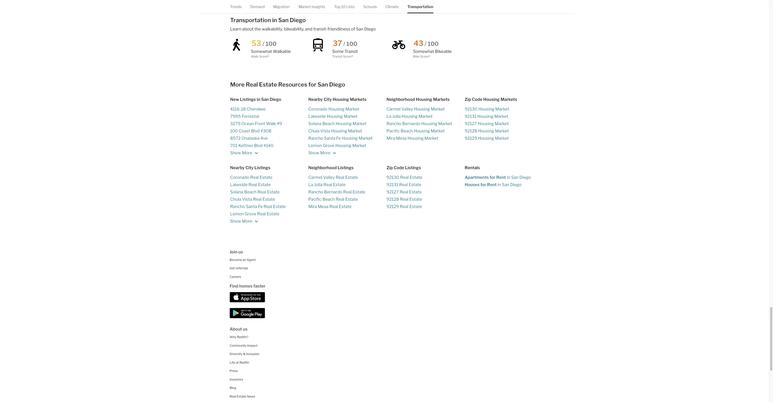 Task type: describe. For each thing, give the bounding box(es) containing it.
solana beach housing market link
[[309, 120, 387, 127]]

why redfin? button
[[230, 335, 249, 339]]

0 vertical spatial rent
[[497, 175, 506, 180]]

schools link
[[364, 0, 377, 13]]

coronado for coronado real estate lakeside real estate solana beach real estate chula vista real estate rancho santa fe real estate lemon grove real estate
[[230, 175, 250, 180]]

estate up 'new listings in san diego' heading
[[259, 81, 277, 88]]

chula vista real estate link
[[230, 196, 309, 203]]

show m ore for 4116-18 cherokee 7995 forrestal 3275 ocean front walk #9 100 coast blvd #308 8572 onalaska ave 701 kettner blvd #140
[[230, 150, 253, 155]]

become an agent
[[230, 258, 256, 262]]

estate down lakeside real estate link
[[267, 190, 280, 195]]

coast
[[239, 129, 250, 133]]

migration
[[274, 4, 290, 9]]

blog button
[[230, 386, 237, 390]]

why redfin?
[[230, 335, 249, 339]]

market insights link
[[299, 0, 325, 13]]

about
[[230, 327, 242, 332]]

estate down la jolla real estate link
[[353, 190, 366, 195]]

lemon for coronado real estate lakeside real estate solana beach real estate chula vista real estate rancho santa fe real estate lemon grove real estate
[[230, 211, 244, 216]]

vista for real
[[242, 197, 252, 202]]

m for lemon grove housing market
[[320, 150, 324, 155]]

rancho inside carmel valley housing market la jolla housing market rancho bernardo housing market pacific beach housing market mira mesa housing market
[[387, 121, 402, 126]]

onalaska
[[242, 136, 260, 141]]

an
[[243, 258, 246, 262]]

rancho inside "coronado real estate lakeside real estate solana beach real estate chula vista real estate rancho santa fe real estate lemon grove real estate"
[[230, 204, 245, 209]]

4116-18 cherokee 7995 forrestal 3275 ocean front walk #9 100 coast blvd #308 8572 onalaska ave 701 kettner blvd #140
[[230, 107, 282, 148]]

ore for 701
[[246, 150, 252, 155]]

redfin?
[[237, 335, 249, 339]]

learn
[[230, 26, 242, 31]]

market insights
[[299, 4, 325, 9]]

carmel valley housing market link
[[387, 106, 465, 113]]

new listings in san diego heading
[[230, 97, 309, 102]]

inclusion
[[246, 352, 260, 356]]

estate down chula vista real estate link
[[273, 204, 286, 209]]

cherokee
[[247, 107, 266, 112]]

homes
[[239, 284, 253, 289]]

investors
[[230, 378, 243, 382]]

zip for zip code housing markets
[[465, 97, 471, 102]]

careers
[[230, 275, 241, 279]]

92130 housing market 92131 housing market 92127 housing market 92128 housing market 92129 housing market
[[465, 107, 510, 141]]

#9
[[277, 121, 282, 126]]

0 vertical spatial blvd
[[251, 129, 260, 133]]

and
[[305, 26, 313, 31]]

beach inside carmel valley real estate la jolla real estate rancho bernardo real estate pacific beach real estate mira mesa real estate
[[323, 197, 335, 202]]

rancho inside coronado housing market lakeside housing market solana beach housing market chula vista housing market rancho santa fe housing market lemon grove housing market
[[309, 136, 323, 141]]

carmel valley real estate link
[[309, 174, 387, 181]]

92129 for 92130 real estate 92131 real estate 92127 real estate 92128 real estate 92129 real estate
[[387, 204, 399, 209]]

referrals
[[236, 266, 248, 270]]

coronado real estate lakeside real estate solana beach real estate chula vista real estate rancho santa fe real estate lemon grove real estate
[[230, 175, 286, 216]]

rancho bernardo housing market link
[[387, 120, 465, 127]]

100 for 43
[[428, 40, 439, 47]]

become an agent button
[[230, 258, 256, 262]]

pacific beach housing market link
[[387, 127, 465, 135]]

lemon grove housing market link
[[309, 142, 387, 149]]

bernardo for housing
[[403, 121, 421, 126]]

estate down carmel valley real estate link
[[333, 182, 346, 187]]

careers button
[[230, 275, 241, 279]]

pacific for pacific beach real estate
[[309, 197, 322, 202]]

100 coast blvd #308 link
[[230, 127, 309, 135]]

lemon for coronado housing market lakeside housing market solana beach housing market chula vista housing market rancho santa fe housing market lemon grove housing market
[[309, 143, 322, 148]]

more real estate resources for san diego
[[230, 81, 345, 88]]

news
[[247, 395, 255, 399]]

4116-
[[230, 107, 241, 112]]

beach inside "coronado real estate lakeside real estate solana beach real estate chula vista real estate rancho santa fe real estate lemon grove real estate"
[[244, 190, 257, 195]]

some
[[333, 49, 344, 54]]

diversity & inclusion button
[[230, 352, 260, 356]]

43 / 100
[[414, 39, 439, 48]]

find
[[230, 284, 238, 289]]

life
[[230, 361, 235, 365]]

market down 92131 housing market link
[[495, 121, 509, 126]]

more
[[230, 81, 245, 88]]

neighborhood for neighborhood listings
[[309, 165, 337, 170]]

become
[[230, 258, 242, 262]]

zip code listings heading
[[387, 165, 465, 171]]

bikeable
[[435, 49, 452, 54]]

markets inside heading
[[433, 97, 450, 102]]

carmel for carmel valley real estate la jolla real estate rancho bernardo real estate pacific beach real estate mira mesa real estate
[[309, 175, 323, 180]]

community
[[230, 344, 247, 348]]

new
[[230, 97, 239, 102]]

agent
[[247, 258, 256, 262]]

transportation link
[[408, 0, 434, 13]]

somewhat bikeable bike score ®
[[413, 49, 452, 58]]

/ for 43
[[425, 40, 427, 47]]

front
[[255, 121, 266, 126]]

chula for chula vista housing market
[[309, 129, 320, 133]]

show for coronado housing market lakeside housing market solana beach housing market chula vista housing market rancho santa fe housing market lemon grove housing market
[[309, 150, 320, 155]]

1 vertical spatial transit
[[333, 54, 343, 58]]

somewhat for 43
[[413, 49, 434, 54]]

san inside 'new listings in san diego' heading
[[261, 97, 269, 102]]

listings inside neighborhood listings heading
[[338, 165, 354, 170]]

in inside 'new listings in san diego' heading
[[257, 97, 260, 102]]

life at redfin button
[[230, 361, 249, 365]]

grove for housing
[[323, 143, 335, 148]]

beach inside coronado housing market lakeside housing market solana beach housing market chula vista housing market rancho santa fe housing market lemon grove housing market
[[323, 121, 335, 126]]

100 inside 4116-18 cherokee 7995 forrestal 3275 ocean front walk #9 100 coast blvd #308 8572 onalaska ave 701 kettner blvd #140
[[230, 129, 238, 133]]

coronado real estate link
[[230, 174, 309, 181]]

houses
[[465, 182, 480, 187]]

walkable
[[273, 49, 291, 54]]

join
[[230, 250, 238, 255]]

92128 for 92128 real estate
[[387, 197, 399, 202]]

walk inside somewhat walkable walk score ®
[[251, 54, 259, 58]]

demand link
[[251, 0, 265, 13]]

lakeside real estate link
[[230, 181, 309, 189]]

ore for real
[[246, 219, 252, 224]]

transportation in san diego
[[230, 17, 306, 23]]

#140
[[264, 143, 274, 148]]

score for 37
[[343, 54, 352, 58]]

lakeside housing market link
[[309, 113, 387, 120]]

mira mesa housing market link
[[387, 135, 465, 142]]

bernardo for real
[[324, 190, 343, 195]]

92130 for 92130 real estate 92131 real estate 92127 real estate 92128 real estate 92129 real estate
[[387, 175, 400, 180]]

estate up 92131 real estate link
[[410, 175, 423, 180]]

transit-
[[314, 26, 328, 31]]

housing inside neighborhood housing markets heading
[[416, 97, 433, 102]]

92127 real estate link
[[387, 189, 465, 196]]

7995 forrestal link
[[230, 113, 309, 120]]

701
[[230, 143, 238, 148]]

nearby city listings
[[230, 165, 271, 170]]

neighborhood for neighborhood housing markets
[[387, 97, 415, 102]]

listings inside zip code listings heading
[[405, 165, 421, 170]]

chula for chula vista real estate
[[230, 197, 241, 202]]

estate down coronado real estate link
[[258, 182, 271, 187]]

demand
[[251, 4, 265, 9]]

2 vertical spatial for
[[481, 182, 487, 187]]

get referrals button
[[230, 266, 248, 270]]

markets for nearby city housing markets
[[350, 97, 367, 102]]

carmel for carmel valley housing market la jolla housing market rancho bernardo housing market pacific beach housing market mira mesa housing market
[[387, 107, 401, 112]]

coronado for coronado housing market lakeside housing market solana beach housing market chula vista housing market rancho santa fe housing market lemon grove housing market
[[309, 107, 328, 112]]

92131 for 92131 housing market
[[465, 114, 477, 119]]

1 vertical spatial rent
[[487, 182, 497, 187]]

market down the rancho santa fe housing market link
[[353, 143, 367, 148]]

lists
[[347, 4, 355, 9]]

kettner
[[239, 143, 253, 148]]

walk inside 4116-18 cherokee 7995 forrestal 3275 ocean front walk #9 100 coast blvd #308 8572 onalaska ave 701 kettner blvd #140
[[266, 121, 276, 126]]

estate up lakeside real estate link
[[260, 175, 273, 180]]

market down 92127 housing market link
[[495, 129, 509, 133]]

friendliness
[[328, 26, 350, 31]]

community impact
[[230, 344, 258, 348]]

37 / 100
[[333, 39, 358, 48]]

estate down solana beach real estate link on the left
[[263, 197, 275, 202]]

rancho inside carmel valley real estate la jolla real estate rancho bernardo real estate pacific beach real estate mira mesa real estate
[[309, 190, 323, 195]]

1 horizontal spatial transit
[[345, 49, 358, 54]]

market up lakeside housing market link
[[346, 107, 360, 112]]

carmel valley real estate la jolla real estate rancho bernardo real estate pacific beach real estate mira mesa real estate
[[309, 175, 366, 209]]

92128 for 92128 housing market
[[465, 129, 478, 133]]

/ for 53
[[263, 40, 265, 47]]

zip code listings
[[387, 165, 421, 170]]

/ for 37
[[344, 40, 346, 47]]

real estate news
[[230, 395, 255, 399]]

the
[[255, 26, 261, 31]]

1 vertical spatial blvd
[[254, 143, 263, 148]]

resources
[[278, 81, 307, 88]]

estate down rancho bernardo real estate link
[[345, 197, 358, 202]]

mesa for real
[[318, 204, 329, 209]]

valley for housing
[[402, 107, 413, 112]]

code for listings
[[394, 165, 405, 170]]

estate left news
[[237, 395, 246, 399]]

apartments for rent in san diego houses for rent in san diego
[[465, 175, 531, 187]]

solana for solana beach real estate
[[230, 190, 244, 195]]

92130 for 92130 housing market 92131 housing market 92127 housing market 92128 housing market 92129 housing market
[[465, 107, 478, 112]]

ore for housing
[[324, 150, 331, 155]]



Task type: locate. For each thing, give the bounding box(es) containing it.
100 inside 37 / 100
[[347, 40, 358, 47]]

lakeside for lakeside housing market
[[309, 114, 326, 119]]

coronado down nearby city listings
[[230, 175, 250, 180]]

1 horizontal spatial valley
[[402, 107, 413, 112]]

1 horizontal spatial jolla
[[393, 114, 401, 119]]

0 vertical spatial fe
[[336, 136, 341, 141]]

pacific
[[387, 129, 400, 133], [309, 197, 322, 202]]

santa down chula vista housing market link
[[324, 136, 336, 141]]

market left insights
[[299, 4, 311, 9]]

coronado down nearby city housing markets
[[309, 107, 328, 112]]

92130 down zip code housing markets
[[465, 107, 478, 112]]

1 vertical spatial mesa
[[318, 204, 329, 209]]

100 for 37
[[347, 40, 358, 47]]

blvd
[[251, 129, 260, 133], [254, 143, 263, 148]]

market down lakeside housing market link
[[353, 121, 367, 126]]

1 horizontal spatial ®
[[352, 54, 353, 58]]

insights
[[312, 4, 325, 9]]

somewhat inside somewhat walkable walk score ®
[[251, 49, 272, 54]]

3 / from the left
[[425, 40, 427, 47]]

0 vertical spatial 92128
[[465, 129, 478, 133]]

rancho bernardo real estate link
[[309, 189, 387, 196]]

100 inside 43 / 100
[[428, 40, 439, 47]]

lakeside for lakeside real estate
[[230, 182, 248, 187]]

diego inside heading
[[270, 97, 281, 102]]

listings up 18
[[240, 97, 256, 102]]

0 vertical spatial 92130
[[465, 107, 478, 112]]

0 vertical spatial santa
[[324, 136, 336, 141]]

us up redfin?
[[243, 327, 248, 332]]

1 vertical spatial 92128
[[387, 197, 399, 202]]

1 horizontal spatial somewhat
[[413, 49, 434, 54]]

43
[[414, 39, 424, 48]]

® inside somewhat bikeable bike score ®
[[429, 54, 431, 58]]

markets up the carmel valley housing market link
[[433, 97, 450, 102]]

valley down neighborhood listings
[[324, 175, 335, 180]]

1 vertical spatial nearby
[[230, 165, 245, 170]]

1 somewhat from the left
[[251, 49, 272, 54]]

neighborhood listings heading
[[309, 165, 387, 171]]

jolla inside carmel valley real estate la jolla real estate rancho bernardo real estate pacific beach real estate mira mesa real estate
[[314, 182, 323, 187]]

grove down the rancho santa fe real estate link at left bottom
[[245, 211, 256, 216]]

bernardo down la jolla housing market 'link'
[[403, 121, 421, 126]]

1 vertical spatial 92129
[[387, 204, 399, 209]]

0 horizontal spatial 92130
[[387, 175, 400, 180]]

score inside some transit transit score ®
[[343, 54, 352, 58]]

1 vertical spatial 92131
[[387, 182, 399, 187]]

92130 down zip code listings at the top of the page
[[387, 175, 400, 180]]

vista down solana beach housing market link
[[321, 129, 331, 133]]

us for join us
[[239, 250, 243, 255]]

0 horizontal spatial walk
[[251, 54, 259, 58]]

0 vertical spatial pacific
[[387, 129, 400, 133]]

press button
[[230, 369, 238, 373]]

transit down some on the top of page
[[333, 54, 343, 58]]

rent down rentals "heading"
[[497, 175, 506, 180]]

pacific for pacific beach housing market
[[387, 129, 400, 133]]

blvd down front
[[251, 129, 260, 133]]

vista inside "coronado real estate lakeside real estate solana beach real estate chula vista real estate rancho santa fe real estate lemon grove real estate"
[[242, 197, 252, 202]]

fe for real
[[258, 204, 263, 209]]

1 horizontal spatial chula
[[309, 129, 320, 133]]

chula inside "coronado real estate lakeside real estate solana beach real estate chula vista real estate rancho santa fe real estate lemon grove real estate"
[[230, 197, 241, 202]]

100 up some transit transit score ®
[[347, 40, 358, 47]]

1 vertical spatial carmel
[[309, 175, 323, 180]]

0 horizontal spatial for
[[309, 81, 317, 88]]

4116-18 cherokee link
[[230, 106, 309, 113]]

estate down pacific beach real estate link
[[339, 204, 352, 209]]

about us
[[230, 327, 248, 332]]

1 score from the left
[[259, 54, 268, 58]]

92128 inside 92130 housing market 92131 housing market 92127 housing market 92128 housing market 92129 housing market
[[465, 129, 478, 133]]

0 vertical spatial grove
[[323, 143, 335, 148]]

0 horizontal spatial valley
[[324, 175, 335, 180]]

0 vertical spatial transit
[[345, 49, 358, 54]]

0 horizontal spatial code
[[394, 165, 405, 170]]

transportation
[[408, 4, 434, 9], [230, 17, 271, 23]]

trends
[[230, 4, 242, 9]]

92131
[[465, 114, 477, 119], [387, 182, 399, 187]]

rentals heading
[[465, 165, 543, 171]]

download the redfin app from the google play store image
[[230, 308, 265, 318]]

score for 43
[[421, 54, 429, 58]]

1 vertical spatial bernardo
[[324, 190, 343, 195]]

1 vertical spatial valley
[[324, 175, 335, 180]]

0 horizontal spatial markets
[[350, 97, 367, 102]]

rancho santa fe housing market link
[[309, 135, 387, 142]]

find homes faster
[[230, 284, 266, 289]]

rancho
[[387, 121, 402, 126], [309, 136, 323, 141], [309, 190, 323, 195], [230, 204, 245, 209]]

0 horizontal spatial 92128
[[387, 197, 399, 202]]

blvd down ave
[[254, 143, 263, 148]]

somewhat inside somewhat bikeable bike score ®
[[413, 49, 434, 54]]

diversity
[[230, 352, 243, 356]]

/ right 53
[[263, 40, 265, 47]]

8572
[[230, 136, 241, 141]]

grove down the rancho santa fe housing market link
[[323, 143, 335, 148]]

92127 for 92127 real estate
[[387, 190, 399, 195]]

listings up carmel valley real estate link
[[338, 165, 354, 170]]

neighborhood listings
[[309, 165, 354, 170]]

fe inside coronado housing market lakeside housing market solana beach housing market chula vista housing market rancho santa fe housing market lemon grove housing market
[[336, 136, 341, 141]]

jolla for real
[[314, 182, 323, 187]]

market down la jolla housing market 'link'
[[439, 121, 453, 126]]

walkability,
[[262, 26, 283, 31]]

forrestal
[[242, 114, 259, 119]]

learn about the walkability, bikeability, and transit-friendliness of san diego
[[230, 26, 376, 31]]

#308
[[261, 129, 272, 133]]

® for 53
[[268, 54, 269, 58]]

0 vertical spatial code
[[472, 97, 483, 102]]

top 10 lists
[[335, 4, 355, 9]]

0 horizontal spatial score
[[259, 54, 268, 58]]

/ right the '43'
[[425, 40, 427, 47]]

vista for housing
[[321, 129, 331, 133]]

ore
[[246, 150, 252, 155], [324, 150, 331, 155], [246, 219, 252, 224]]

1 vertical spatial fe
[[258, 204, 263, 209]]

santa for real
[[246, 204, 257, 209]]

0 vertical spatial lakeside
[[309, 114, 326, 119]]

m for lemon grove real estate
[[242, 219, 246, 224]]

0 horizontal spatial zip
[[387, 165, 393, 170]]

climate link
[[386, 0, 399, 13]]

show for 4116-18 cherokee 7995 forrestal 3275 ocean front walk #9 100 coast blvd #308 8572 onalaska ave 701 kettner blvd #140
[[230, 150, 241, 155]]

92129 for 92130 housing market 92131 housing market 92127 housing market 92128 housing market 92129 housing market
[[465, 136, 478, 141]]

0 horizontal spatial lakeside
[[230, 182, 248, 187]]

2 horizontal spatial markets
[[501, 97, 518, 102]]

code for housing
[[472, 97, 483, 102]]

0 horizontal spatial transportation
[[230, 17, 271, 23]]

get
[[230, 266, 235, 270]]

0 horizontal spatial pacific
[[309, 197, 322, 202]]

blog
[[230, 386, 237, 390]]

100 up somewhat bikeable bike score ®
[[428, 40, 439, 47]]

migration link
[[274, 0, 290, 13]]

0 horizontal spatial grove
[[245, 211, 256, 216]]

1 horizontal spatial fe
[[336, 136, 341, 141]]

mira for carmel valley housing market la jolla housing market rancho bernardo housing market pacific beach housing market mira mesa housing market
[[387, 136, 395, 141]]

92127 inside 92130 real estate 92131 real estate 92127 real estate 92128 real estate 92129 real estate
[[387, 190, 399, 195]]

markets for zip code housing markets
[[501, 97, 518, 102]]

zip inside zip code housing markets heading
[[465, 97, 471, 102]]

701 kettner blvd #140 link
[[230, 142, 309, 149]]

zip code housing markets heading
[[465, 97, 543, 102]]

lemon inside coronado housing market lakeside housing market solana beach housing market chula vista housing market rancho santa fe housing market lemon grove housing market
[[309, 143, 322, 148]]

mira
[[387, 136, 395, 141], [309, 204, 317, 209]]

lakeside inside "coronado real estate lakeside real estate solana beach real estate chula vista real estate rancho santa fe real estate lemon grove real estate"
[[230, 182, 248, 187]]

solana for solana beach housing market
[[309, 121, 322, 126]]

beach down lakeside real estate link
[[244, 190, 257, 195]]

coronado inside coronado housing market lakeside housing market solana beach housing market chula vista housing market rancho santa fe housing market lemon grove housing market
[[309, 107, 328, 112]]

nearby city housing markets heading
[[309, 97, 387, 102]]

mesa inside carmel valley housing market la jolla housing market rancho bernardo housing market pacific beach housing market mira mesa housing market
[[396, 136, 407, 141]]

0 horizontal spatial city
[[246, 165, 254, 170]]

bike
[[413, 54, 420, 58]]

neighborhood inside heading
[[309, 165, 337, 170]]

1 horizontal spatial lemon
[[309, 143, 322, 148]]

for down apartments
[[481, 182, 487, 187]]

estate up la jolla real estate link
[[346, 175, 358, 180]]

1 horizontal spatial neighborhood
[[387, 97, 415, 102]]

markets up 92130 housing market link
[[501, 97, 518, 102]]

92127 inside 92130 housing market 92131 housing market 92127 housing market 92128 housing market 92129 housing market
[[465, 121, 477, 126]]

® for 43
[[429, 54, 431, 58]]

city for housing
[[324, 97, 332, 102]]

100 for 53
[[266, 40, 277, 47]]

beach inside carmel valley housing market la jolla housing market rancho bernardo housing market pacific beach housing market mira mesa housing market
[[401, 129, 413, 133]]

1 markets from the left
[[350, 97, 367, 102]]

show m ore for coronado real estate lakeside real estate solana beach real estate chula vista real estate rancho santa fe real estate lemon grove real estate
[[230, 219, 253, 224]]

92130 inside 92130 real estate 92131 real estate 92127 real estate 92128 real estate 92129 real estate
[[387, 175, 400, 180]]

rent down apartments
[[487, 182, 497, 187]]

mesa down pacific beach real estate link
[[318, 204, 329, 209]]

zip for zip code listings
[[387, 165, 393, 170]]

0 horizontal spatial chula
[[230, 197, 241, 202]]

ave
[[261, 136, 268, 141]]

neighborhood housing markets
[[387, 97, 450, 102]]

92127
[[465, 121, 477, 126], [387, 190, 399, 195]]

la jolla housing market link
[[387, 113, 465, 120]]

1 vertical spatial 92127
[[387, 190, 399, 195]]

3275 ocean front walk #9 link
[[230, 120, 309, 127]]

us right join
[[239, 250, 243, 255]]

carmel inside carmel valley real estate la jolla real estate rancho bernardo real estate pacific beach real estate mira mesa real estate
[[309, 175, 323, 180]]

top
[[335, 4, 341, 9]]

2 ® from the left
[[352, 54, 353, 58]]

fe down chula vista housing market link
[[336, 136, 341, 141]]

market down rancho bernardo housing market link
[[431, 129, 445, 133]]

1 vertical spatial chula
[[230, 197, 241, 202]]

score right bike
[[421, 54, 429, 58]]

grove inside coronado housing market lakeside housing market solana beach housing market chula vista housing market rancho santa fe housing market lemon grove housing market
[[323, 143, 335, 148]]

0 horizontal spatial la
[[309, 182, 313, 187]]

2 horizontal spatial /
[[425, 40, 427, 47]]

® inside somewhat walkable walk score ®
[[268, 54, 269, 58]]

2 markets from the left
[[433, 97, 450, 102]]

92128 housing market link
[[465, 127, 543, 135]]

nearby for nearby city housing markets
[[309, 97, 323, 102]]

0 vertical spatial lemon
[[309, 143, 322, 148]]

0 vertical spatial solana
[[309, 121, 322, 126]]

3 score from the left
[[421, 54, 429, 58]]

® down 53 / 100
[[268, 54, 269, 58]]

show for coronado real estate lakeside real estate solana beach real estate chula vista real estate rancho santa fe real estate lemon grove real estate
[[230, 219, 241, 224]]

0 horizontal spatial jolla
[[314, 182, 323, 187]]

market up 92131 housing market link
[[496, 107, 510, 112]]

ore up neighborhood listings
[[324, 150, 331, 155]]

score inside somewhat walkable walk score ®
[[259, 54, 268, 58]]

chula inside coronado housing market lakeside housing market solana beach housing market chula vista housing market rancho santa fe housing market lemon grove housing market
[[309, 129, 320, 133]]

transportation for transportation in san diego
[[230, 17, 271, 23]]

valley inside carmel valley real estate la jolla real estate rancho bernardo real estate pacific beach real estate mira mesa real estate
[[324, 175, 335, 180]]

0 horizontal spatial carmel
[[309, 175, 323, 180]]

92130 housing market link
[[465, 106, 543, 113]]

1 horizontal spatial mesa
[[396, 136, 407, 141]]

beach down rancho bernardo housing market link
[[401, 129, 413, 133]]

bernardo inside carmel valley real estate la jolla real estate rancho bernardo real estate pacific beach real estate mira mesa real estate
[[324, 190, 343, 195]]

santa for housing
[[324, 136, 336, 141]]

1 vertical spatial lemon
[[230, 211, 244, 216]]

solana inside coronado housing market lakeside housing market solana beach housing market chula vista housing market rancho santa fe housing market lemon grove housing market
[[309, 121, 322, 126]]

/ inside 43 / 100
[[425, 40, 427, 47]]

mesa down pacific beach housing market link
[[396, 136, 407, 141]]

fe inside "coronado real estate lakeside real estate solana beach real estate chula vista real estate rancho santa fe real estate lemon grove real estate"
[[258, 204, 263, 209]]

housing inside zip code housing markets heading
[[484, 97, 500, 102]]

m for 701 kettner blvd #140
[[242, 150, 246, 155]]

3 markets from the left
[[501, 97, 518, 102]]

santa inside coronado housing market lakeside housing market solana beach housing market chula vista housing market rancho santa fe housing market lemon grove housing market
[[324, 136, 336, 141]]

1 vertical spatial 92130
[[387, 175, 400, 180]]

fe down chula vista real estate link
[[258, 204, 263, 209]]

market down the carmel valley housing market link
[[419, 114, 433, 119]]

faster
[[254, 284, 266, 289]]

92129 inside 92130 real estate 92131 real estate 92127 real estate 92128 real estate 92129 real estate
[[387, 204, 399, 209]]

housing inside nearby city housing markets heading
[[333, 97, 349, 102]]

valley inside carmel valley housing market la jolla housing market rancho bernardo housing market pacific beach housing market mira mesa housing market
[[402, 107, 413, 112]]

1 vertical spatial coronado
[[230, 175, 250, 180]]

3275
[[230, 121, 241, 126]]

0 vertical spatial for
[[309, 81, 317, 88]]

1 horizontal spatial lakeside
[[309, 114, 326, 119]]

for
[[309, 81, 317, 88], [490, 175, 496, 180], [481, 182, 487, 187]]

92130
[[465, 107, 478, 112], [387, 175, 400, 180]]

score down some on the top of page
[[343, 54, 352, 58]]

valley down 'neighborhood housing markets'
[[402, 107, 413, 112]]

coronado inside "coronado real estate lakeside real estate solana beach real estate chula vista real estate rancho santa fe real estate lemon grove real estate"
[[230, 175, 250, 180]]

0 horizontal spatial ®
[[268, 54, 269, 58]]

nearby city housing markets
[[309, 97, 367, 102]]

0 horizontal spatial coronado
[[230, 175, 250, 180]]

la for la jolla real estate
[[309, 182, 313, 187]]

coronado housing market lakeside housing market solana beach housing market chula vista housing market rancho santa fe housing market lemon grove housing market
[[309, 107, 373, 148]]

us
[[239, 250, 243, 255], [243, 327, 248, 332]]

92128 real estate link
[[387, 196, 465, 203]]

1 horizontal spatial zip
[[465, 97, 471, 102]]

0 vertical spatial bernardo
[[403, 121, 421, 126]]

0 vertical spatial mira
[[387, 136, 395, 141]]

92131 inside 92130 housing market 92131 housing market 92127 housing market 92128 housing market 92129 housing market
[[465, 114, 477, 119]]

somewhat down 43 / 100
[[413, 49, 434, 54]]

/ right 37
[[344, 40, 346, 47]]

92127 for 92127 housing market
[[465, 121, 477, 126]]

markets
[[350, 97, 367, 102], [433, 97, 450, 102], [501, 97, 518, 102]]

chula
[[309, 129, 320, 133], [230, 197, 241, 202]]

ore down lemon grove real estate link
[[246, 219, 252, 224]]

0 vertical spatial la
[[387, 114, 392, 119]]

1 horizontal spatial score
[[343, 54, 352, 58]]

mira for carmel valley real estate la jolla real estate rancho bernardo real estate pacific beach real estate mira mesa real estate
[[309, 204, 317, 209]]

market down pacific beach housing market link
[[425, 136, 439, 141]]

® inside some transit transit score ®
[[352, 54, 353, 58]]

download the redfin app on the apple app store image
[[230, 292, 265, 303]]

santa down chula vista real estate link
[[246, 204, 257, 209]]

mira inside carmel valley housing market la jolla housing market rancho bernardo housing market pacific beach housing market mira mesa housing market
[[387, 136, 395, 141]]

somewhat walkable walk score ®
[[251, 49, 291, 58]]

0 horizontal spatial /
[[263, 40, 265, 47]]

estate down 92131 real estate link
[[409, 190, 422, 195]]

37
[[333, 39, 342, 48]]

markets up coronado housing market link
[[350, 97, 367, 102]]

&
[[243, 352, 246, 356]]

/ inside 53 / 100
[[263, 40, 265, 47]]

beach down rancho bernardo real estate link
[[323, 197, 335, 202]]

fe for housing
[[336, 136, 341, 141]]

market down 92130 housing market link
[[495, 114, 509, 119]]

fe
[[336, 136, 341, 141], [258, 204, 263, 209]]

estate down 92128 real estate link
[[410, 204, 422, 209]]

1 vertical spatial zip
[[387, 165, 393, 170]]

bernardo inside carmel valley housing market la jolla housing market rancho bernardo housing market pacific beach housing market mira mesa housing market
[[403, 121, 421, 126]]

0 vertical spatial 92127
[[465, 121, 477, 126]]

carmel inside carmel valley housing market la jolla housing market rancho bernardo housing market pacific beach housing market mira mesa housing market
[[387, 107, 401, 112]]

1 horizontal spatial city
[[324, 97, 332, 102]]

/
[[263, 40, 265, 47], [344, 40, 346, 47], [425, 40, 427, 47]]

estate down the rancho santa fe real estate link at left bottom
[[267, 211, 280, 216]]

for down rentals "heading"
[[490, 175, 496, 180]]

92130 inside 92130 housing market 92131 housing market 92127 housing market 92128 housing market 92129 housing market
[[465, 107, 478, 112]]

1 horizontal spatial coronado
[[309, 107, 328, 112]]

mira inside carmel valley real estate la jolla real estate rancho bernardo real estate pacific beach real estate mira mesa real estate
[[309, 204, 317, 209]]

1 / from the left
[[263, 40, 265, 47]]

92129
[[465, 136, 478, 141], [387, 204, 399, 209]]

lakeside
[[309, 114, 326, 119], [230, 182, 248, 187]]

listings up 92130 real estate link
[[405, 165, 421, 170]]

1 horizontal spatial /
[[344, 40, 346, 47]]

somewhat for 53
[[251, 49, 272, 54]]

pacific inside carmel valley housing market la jolla housing market rancho bernardo housing market pacific beach housing market mira mesa housing market
[[387, 129, 400, 133]]

92131 real estate link
[[387, 181, 465, 189]]

housing
[[333, 97, 349, 102], [416, 97, 433, 102], [484, 97, 500, 102], [329, 107, 345, 112], [414, 107, 430, 112], [479, 107, 495, 112], [327, 114, 343, 119], [402, 114, 418, 119], [478, 114, 494, 119], [336, 121, 352, 126], [422, 121, 438, 126], [478, 121, 494, 126], [331, 129, 348, 133], [414, 129, 430, 133], [478, 129, 495, 133], [342, 136, 358, 141], [408, 136, 424, 141], [478, 136, 494, 141], [336, 143, 352, 148]]

city up coronado real estate link
[[246, 165, 254, 170]]

1 horizontal spatial pacific
[[387, 129, 400, 133]]

® down 37 / 100
[[352, 54, 353, 58]]

® for 37
[[352, 54, 353, 58]]

0 horizontal spatial fe
[[258, 204, 263, 209]]

market up la jolla housing market 'link'
[[431, 107, 445, 112]]

show m ore for coronado housing market lakeside housing market solana beach housing market chula vista housing market rancho santa fe housing market lemon grove housing market
[[309, 150, 332, 155]]

100 up somewhat walkable walk score ®
[[266, 40, 277, 47]]

1 horizontal spatial 92131
[[465, 114, 477, 119]]

92129 inside 92130 housing market 92131 housing market 92127 housing market 92128 housing market 92129 housing market
[[465, 136, 478, 141]]

diego
[[290, 17, 306, 23], [365, 26, 376, 31], [329, 81, 345, 88], [270, 97, 281, 102], [520, 175, 531, 180], [511, 182, 522, 187]]

0 vertical spatial vista
[[321, 129, 331, 133]]

2 somewhat from the left
[[413, 49, 434, 54]]

neighborhood inside heading
[[387, 97, 415, 102]]

jolla inside carmel valley housing market la jolla housing market rancho bernardo housing market pacific beach housing market mira mesa housing market
[[393, 114, 401, 119]]

community impact button
[[230, 344, 258, 348]]

somewhat down 53 / 100
[[251, 49, 272, 54]]

mesa inside carmel valley real estate la jolla real estate rancho bernardo real estate pacific beach real estate mira mesa real estate
[[318, 204, 329, 209]]

beach down lakeside housing market link
[[323, 121, 335, 126]]

la for la jolla housing market
[[387, 114, 392, 119]]

listings inside nearby city listings heading
[[255, 165, 271, 170]]

score for 53
[[259, 54, 268, 58]]

la inside carmel valley real estate la jolla real estate rancho bernardo real estate pacific beach real estate mira mesa real estate
[[309, 182, 313, 187]]

1 horizontal spatial nearby
[[309, 97, 323, 102]]

listings inside 'new listings in san diego' heading
[[240, 97, 256, 102]]

53
[[252, 39, 261, 48]]

® right bike
[[429, 54, 431, 58]]

ore down kettner
[[246, 150, 252, 155]]

pacific inside carmel valley real estate la jolla real estate rancho bernardo real estate pacific beach real estate mira mesa real estate
[[309, 197, 322, 202]]

0 horizontal spatial 92131
[[387, 182, 399, 187]]

us for about us
[[243, 327, 248, 332]]

1 horizontal spatial carmel
[[387, 107, 401, 112]]

1 vertical spatial pacific
[[309, 197, 322, 202]]

market down solana beach housing market link
[[348, 129, 362, 133]]

santa inside "coronado real estate lakeside real estate solana beach real estate chula vista real estate rancho santa fe real estate lemon grove real estate"
[[246, 204, 257, 209]]

score down 53 / 100
[[259, 54, 268, 58]]

about
[[242, 26, 254, 31]]

1 vertical spatial vista
[[242, 197, 252, 202]]

coronado housing market link
[[309, 106, 387, 113]]

92128 inside 92130 real estate 92131 real estate 92127 real estate 92128 real estate 92129 real estate
[[387, 197, 399, 202]]

score inside somewhat bikeable bike score ®
[[421, 54, 429, 58]]

2 score from the left
[[343, 54, 352, 58]]

city up coronado housing market link
[[324, 97, 332, 102]]

grove for real
[[245, 211, 256, 216]]

100 inside 53 / 100
[[266, 40, 277, 47]]

for right resources on the top left of page
[[309, 81, 317, 88]]

0 vertical spatial nearby
[[309, 97, 323, 102]]

/ inside 37 / 100
[[344, 40, 346, 47]]

0 vertical spatial mesa
[[396, 136, 407, 141]]

1 horizontal spatial mira
[[387, 136, 395, 141]]

0 horizontal spatial transit
[[333, 54, 343, 58]]

1 vertical spatial for
[[490, 175, 496, 180]]

0 vertical spatial chula
[[309, 129, 320, 133]]

show m ore
[[230, 150, 253, 155], [309, 150, 332, 155], [230, 219, 253, 224]]

estate down 92130 real estate link
[[409, 182, 422, 187]]

1 vertical spatial santa
[[246, 204, 257, 209]]

walk down 53
[[251, 54, 259, 58]]

carmel
[[387, 107, 401, 112], [309, 175, 323, 180]]

1 vertical spatial grove
[[245, 211, 256, 216]]

city for listings
[[246, 165, 254, 170]]

bernardo
[[403, 121, 421, 126], [324, 190, 343, 195]]

life at redfin
[[230, 361, 249, 365]]

2 / from the left
[[344, 40, 346, 47]]

vista inside coronado housing market lakeside housing market solana beach housing market chula vista housing market rancho santa fe housing market lemon grove housing market
[[321, 129, 331, 133]]

nearby for nearby city listings
[[230, 165, 245, 170]]

0 vertical spatial 92131
[[465, 114, 477, 119]]

vista down solana beach real estate link on the left
[[242, 197, 252, 202]]

3 ® from the left
[[429, 54, 431, 58]]

la inside carmel valley housing market la jolla housing market rancho bernardo housing market pacific beach housing market mira mesa housing market
[[387, 114, 392, 119]]

mesa for housing
[[396, 136, 407, 141]]

8572 onalaska ave link
[[230, 135, 309, 142]]

valley for real
[[324, 175, 335, 180]]

92131 for 92131 real estate
[[387, 182, 399, 187]]

transportation for transportation
[[408, 4, 434, 9]]

1 horizontal spatial 92130
[[465, 107, 478, 112]]

bernardo down la jolla real estate link
[[324, 190, 343, 195]]

estate down 92127 real estate link at the top of the page
[[410, 197, 422, 202]]

neighborhood housing markets heading
[[387, 97, 465, 102]]

solana inside "coronado real estate lakeside real estate solana beach real estate chula vista real estate rancho santa fe real estate lemon grove real estate"
[[230, 190, 244, 195]]

1 vertical spatial la
[[309, 182, 313, 187]]

nearby city listings heading
[[230, 165, 309, 171]]

0 vertical spatial valley
[[402, 107, 413, 112]]

at
[[236, 361, 239, 365]]

lakeside inside coronado housing market lakeside housing market solana beach housing market chula vista housing market rancho santa fe housing market lemon grove housing market
[[309, 114, 326, 119]]

walk
[[251, 54, 259, 58], [266, 121, 276, 126]]

market down coronado housing market link
[[344, 114, 358, 119]]

real estate news button
[[230, 395, 255, 399]]

0 vertical spatial us
[[239, 250, 243, 255]]

walk down 7995 forrestal 'link' at the left top of the page
[[266, 121, 276, 126]]

jolla for housing
[[393, 114, 401, 119]]

market down chula vista housing market link
[[359, 136, 373, 141]]

92131 inside 92130 real estate 92131 real estate 92127 real estate 92128 real estate 92129 real estate
[[387, 182, 399, 187]]

lemon inside "coronado real estate lakeside real estate solana beach real estate chula vista real estate rancho santa fe real estate lemon grove real estate"
[[230, 211, 244, 216]]

grove inside "coronado real estate lakeside real estate solana beach real estate chula vista real estate rancho santa fe real estate lemon grove real estate"
[[245, 211, 256, 216]]

join us
[[230, 250, 243, 255]]

1 vertical spatial city
[[246, 165, 254, 170]]

mira mesa real estate link
[[309, 203, 387, 210]]

transit down 37 / 100
[[345, 49, 358, 54]]

market down 92128 housing market link
[[495, 136, 509, 141]]

0 vertical spatial 92129
[[465, 136, 478, 141]]

zip
[[465, 97, 471, 102], [387, 165, 393, 170]]

0 vertical spatial jolla
[[393, 114, 401, 119]]

zip inside zip code listings heading
[[387, 165, 393, 170]]

1 ® from the left
[[268, 54, 269, 58]]

100 down 3275
[[230, 129, 238, 133]]

1 horizontal spatial 92129
[[465, 136, 478, 141]]

listings up coronado real estate link
[[255, 165, 271, 170]]

1 vertical spatial jolla
[[314, 182, 323, 187]]

bikeability,
[[284, 26, 305, 31]]



Task type: vqa. For each thing, say whether or not it's contained in the screenshot.


